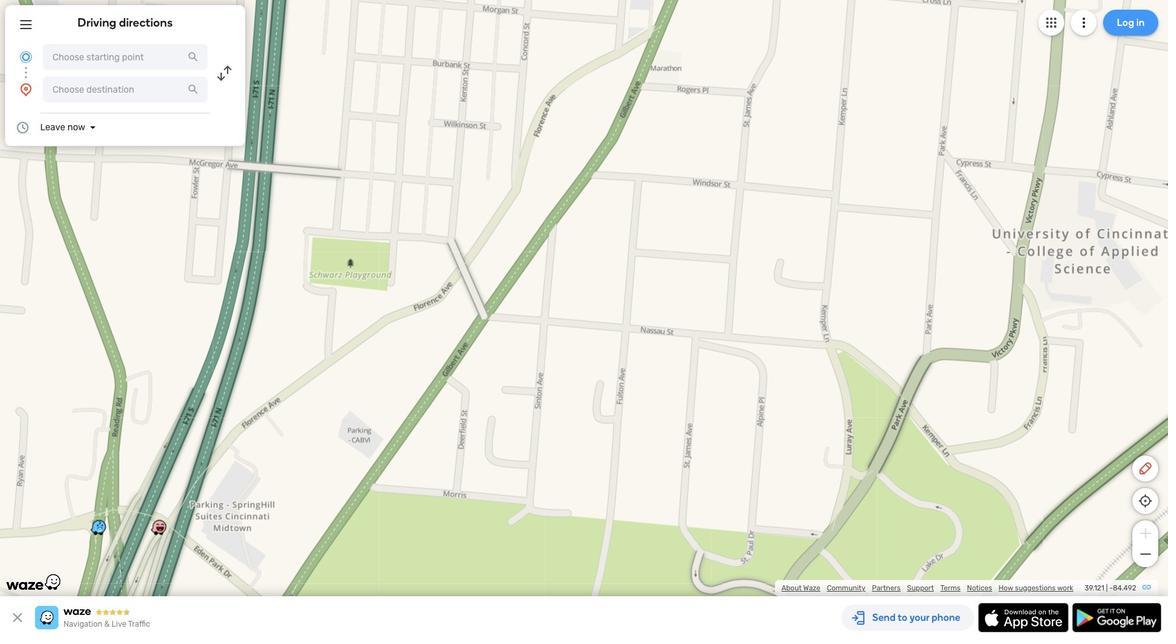 Task type: vqa. For each thing, say whether or not it's contained in the screenshot.
now
yes



Task type: describe. For each thing, give the bounding box(es) containing it.
now
[[67, 122, 85, 133]]

zoom out image
[[1138, 547, 1154, 563]]

location image
[[18, 82, 34, 97]]

pencil image
[[1138, 461, 1154, 477]]

suggestions
[[1016, 585, 1056, 593]]

driving directions
[[78, 16, 173, 30]]

about waze link
[[782, 585, 821, 593]]

leave now
[[40, 122, 85, 133]]

&
[[104, 620, 110, 629]]

how
[[999, 585, 1014, 593]]

partners
[[872, 585, 901, 593]]

leave
[[40, 122, 65, 133]]

notices
[[967, 585, 993, 593]]

community
[[827, 585, 866, 593]]

link image
[[1142, 583, 1152, 593]]

terms link
[[941, 585, 961, 593]]

zoom in image
[[1138, 526, 1154, 542]]

community link
[[827, 585, 866, 593]]

|
[[1107, 585, 1108, 593]]

notices link
[[967, 585, 993, 593]]

terms
[[941, 585, 961, 593]]

current location image
[[18, 49, 34, 65]]



Task type: locate. For each thing, give the bounding box(es) containing it.
39.121 | -84.492
[[1085, 585, 1137, 593]]

clock image
[[15, 120, 30, 136]]

about waze community partners support terms notices how suggestions work
[[782, 585, 1074, 593]]

84.492
[[1113, 585, 1137, 593]]

Choose starting point text field
[[43, 44, 208, 70]]

navigation & live traffic
[[64, 620, 150, 629]]

about
[[782, 585, 802, 593]]

how suggestions work link
[[999, 585, 1074, 593]]

-
[[1110, 585, 1113, 593]]

live
[[112, 620, 126, 629]]

support link
[[908, 585, 934, 593]]

x image
[[10, 611, 25, 626]]

partners link
[[872, 585, 901, 593]]

driving
[[78, 16, 116, 30]]

directions
[[119, 16, 173, 30]]

Choose destination text field
[[43, 77, 208, 103]]

navigation
[[64, 620, 102, 629]]

waze
[[804, 585, 821, 593]]

support
[[908, 585, 934, 593]]

39.121
[[1085, 585, 1105, 593]]

work
[[1058, 585, 1074, 593]]

traffic
[[128, 620, 150, 629]]



